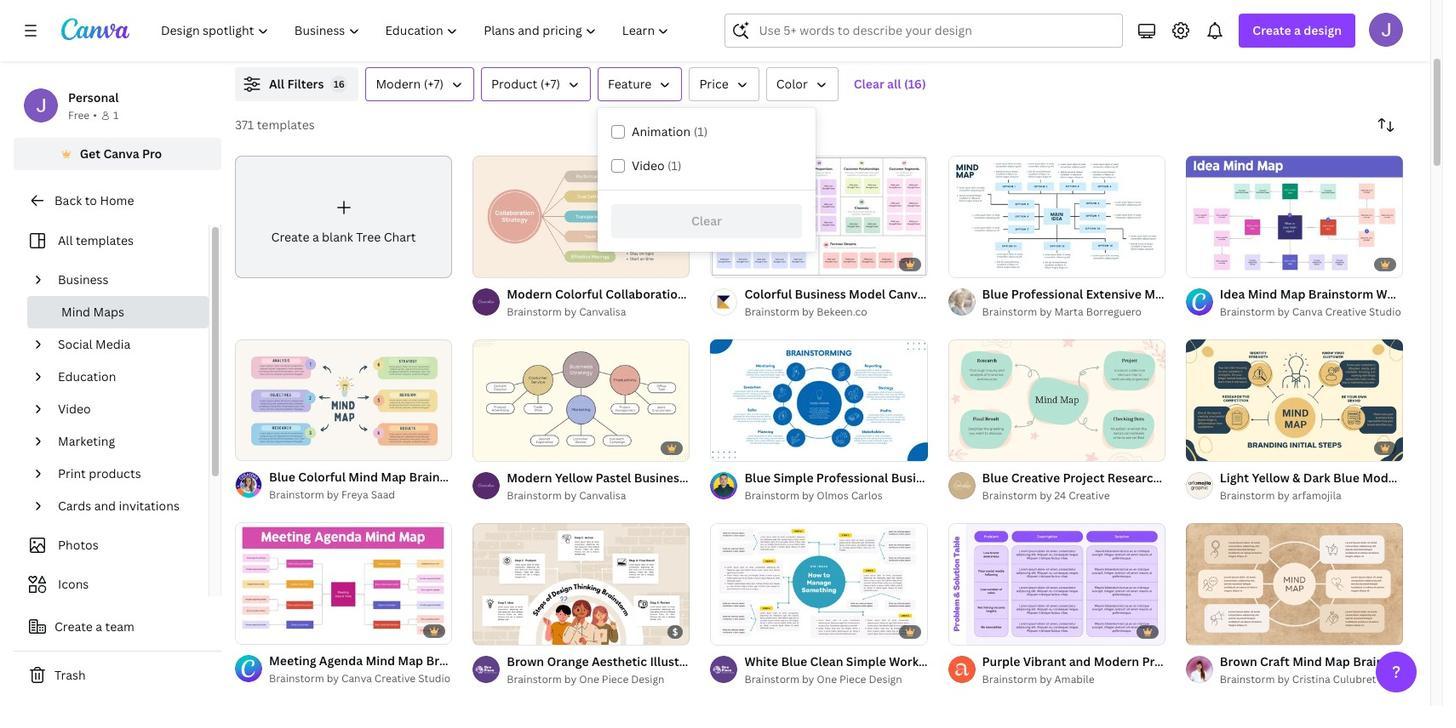 Task type: describe. For each thing, give the bounding box(es) containing it.
blue creative project research mind map brainstorm link
[[982, 469, 1290, 488]]

chart
[[384, 229, 416, 245]]

all
[[887, 76, 901, 92]]

blue colorful mind map brainstorm image
[[235, 339, 452, 461]]

by inside white blue clean simple workflow mind map brainstorm brainstorm by one piece design
[[802, 673, 815, 687]]

create for create a design
[[1253, 22, 1292, 38]]

price
[[700, 76, 729, 92]]

modern for modern colorful collaboration strategy diagram brainstorm brainstorm by canvalisa
[[507, 286, 552, 302]]

mind inside "blue professional extensive mind map graph brainstorm by marta borreguero"
[[1145, 286, 1174, 302]]

top level navigation element
[[150, 14, 684, 48]]

brainstorm by marta borreguero link
[[982, 304, 1166, 321]]

social
[[58, 336, 93, 353]]

by inside colorful business model canvas strategic planning brainstorm brainstorm by bekeen.co
[[802, 305, 815, 319]]

products
[[89, 466, 141, 482]]

blue professional extensive mind map graph link
[[982, 285, 1241, 304]]

and inside "link"
[[94, 498, 116, 514]]

blue simple professional business brainstorm image
[[711, 339, 928, 462]]

free •
[[68, 108, 97, 123]]

price button
[[689, 67, 759, 101]]

clear for clear
[[691, 213, 722, 229]]

371 templates
[[235, 117, 315, 133]]

project
[[1063, 470, 1105, 486]]

collaboration
[[606, 286, 685, 302]]

brainstorm by 24 creative link
[[982, 488, 1166, 505]]

icons
[[58, 577, 89, 593]]

business inside colorful business model canvas strategic planning brainstorm brainstorm by bekeen.co
[[795, 286, 846, 302]]

media
[[95, 336, 131, 353]]

by inside brown orange aesthetic illustration mind map brainstorm brainstorm by one piece design
[[564, 673, 577, 687]]

colorful business model canvas strategic planning brainstorm brainstorm by bekeen.co
[[745, 286, 1107, 319]]

brainstorm by olmos carlos link
[[745, 488, 928, 505]]

video for video
[[58, 401, 91, 417]]

modern yellow pastel business strategy diagram brainstorm image
[[473, 339, 690, 462]]

design inside brown orange aesthetic illustration mind map brainstorm brainstorm by one piece design
[[631, 673, 665, 687]]

blue for blue creative project research mind map brainstorm
[[982, 470, 1009, 486]]

•
[[93, 108, 97, 123]]

modern colorful collaboration strategy diagram brainstorm link
[[507, 285, 857, 304]]

business inside the blue simple professional business brainstorm brainstorm by olmos carlos
[[891, 470, 943, 486]]

piece inside brown orange aesthetic illustration mind map brainstorm brainstorm by one piece design
[[602, 673, 629, 687]]

social media
[[58, 336, 131, 353]]

cards and invitations link
[[51, 491, 198, 523]]

white blue clean simple workflow mind map brainstorm brainstorm by one piece design
[[745, 654, 1072, 687]]

brainstorm by canvalisa link for yellow
[[507, 488, 690, 505]]

brainstorm by amabile link
[[982, 672, 1166, 689]]

cristina
[[1293, 673, 1331, 687]]

education
[[58, 369, 116, 385]]

white
[[745, 654, 778, 670]]

(+7) for modern (+7)
[[424, 76, 444, 92]]

cards and invitations
[[58, 498, 180, 514]]

brown craft mind map brainstorm link
[[1220, 653, 1418, 672]]

(+7) for product (+7)
[[541, 76, 560, 92]]

white blue clean simple workflow mind map brainstorm image
[[711, 523, 928, 646]]

to
[[85, 192, 97, 209]]

purple vibrant and modern problem and solution brainstorm image
[[948, 523, 1166, 646]]

bekeen.co
[[817, 305, 867, 319]]

brown for brown orange aesthetic illustration mind map brainstorm
[[507, 654, 544, 670]]

16 filter options selected element
[[331, 76, 348, 93]]

brainstorm by canvalisa link for colorful
[[507, 304, 690, 321]]

create for create a blank tree chart
[[271, 229, 310, 245]]

create a design button
[[1239, 14, 1356, 48]]

saad
[[371, 488, 395, 503]]

modern for modern (+7)
[[376, 76, 421, 92]]

diagram inside modern colorful collaboration strategy diagram brainstorm brainstorm by canvalisa
[[740, 286, 789, 302]]

a for design
[[1294, 22, 1301, 38]]

pastel
[[596, 470, 631, 486]]

mind inside white blue clean simple workflow mind map brainstorm brainstorm by one piece design
[[947, 654, 976, 670]]

(16)
[[904, 76, 926, 92]]

icons link
[[24, 569, 198, 601]]

brainstorm by bekeen.co link
[[745, 304, 928, 321]]

blue for blue professional extensive mind map graph
[[982, 286, 1009, 302]]

blue for blue simple professional business brainstorm
[[745, 470, 771, 486]]

brainstorm by one piece design link for clean
[[745, 672, 928, 689]]

all templates link
[[24, 225, 198, 257]]

brown craft mind map brainstorm brainstorm by cristina culubret
[[1220, 654, 1418, 687]]

graph
[[1205, 286, 1241, 302]]

yellow
[[555, 470, 593, 486]]

get canva pro button
[[14, 138, 221, 170]]

map inside white blue clean simple workflow mind map brainstorm brainstorm by one piece design
[[979, 654, 1004, 670]]

(1) for video (1)
[[668, 158, 682, 174]]

brainstorm by freya saad link
[[269, 487, 452, 505]]

templates for 371 templates
[[257, 117, 315, 133]]

idea mind map brainstorm whiteboard in purple pink modern professional style image
[[1186, 156, 1403, 278]]

extensive
[[1086, 286, 1142, 302]]

purple vibrant and modern problem and solution brainstorm brainstorm by amabile
[[982, 654, 1336, 687]]

one inside brown orange aesthetic illustration mind map brainstorm brainstorm by one piece design
[[579, 673, 599, 687]]

strategic
[[933, 286, 986, 302]]

one inside white blue clean simple workflow mind map brainstorm brainstorm by one piece design
[[817, 673, 837, 687]]

1
[[113, 108, 119, 123]]

studio for brainstorm by canva creative studio 'link' corresponding to meeting agenda mind map brainstorm whiteboard in pink red modern professional style image
[[418, 672, 451, 687]]

canvas
[[889, 286, 931, 302]]

brainstorm by cristina culubret link
[[1220, 672, 1403, 689]]

modern for modern yellow pastel business strategy diagram brainstorm brainstorm by canvalisa
[[507, 470, 552, 486]]

canva inside button
[[103, 146, 139, 162]]

brainstorm by arfamojila link
[[1220, 488, 1403, 505]]

by inside brown craft mind map brainstorm brainstorm by cristina culubret
[[1278, 673, 1290, 687]]

by inside purple vibrant and modern problem and solution brainstorm brainstorm by amabile
[[1040, 673, 1052, 687]]

maps
[[93, 304, 124, 320]]

create a team button
[[14, 611, 221, 645]]

brown for brown craft mind map brainstorm
[[1220, 654, 1258, 670]]

animation (1)
[[632, 123, 708, 140]]

blue simple professional business brainstorm link
[[745, 469, 1011, 488]]

by inside "blue professional extensive mind map graph brainstorm by marta borreguero"
[[1040, 305, 1052, 319]]

brainstorm by canva creative studio for idea mind map brainstorm whiteboard in purple pink modern professional style 'image'
[[1220, 305, 1402, 319]]

blue for blue colorful mind map brainstorm
[[269, 470, 295, 486]]

marketing link
[[51, 426, 198, 458]]

brainstorm inside "blue professional extensive mind map graph brainstorm by marta borreguero"
[[982, 305, 1038, 319]]

strategy inside modern yellow pastel business strategy diagram brainstorm brainstorm by canvalisa
[[688, 470, 737, 486]]

1 horizontal spatial and
[[1069, 654, 1091, 670]]

(1) for animation (1)
[[694, 123, 708, 140]]

colorful business model canvas strategic planning brainstorm link
[[745, 285, 1107, 304]]

aesthetic
[[592, 654, 647, 670]]

print products
[[58, 466, 141, 482]]

workflow
[[889, 654, 944, 670]]

Sort by button
[[1369, 108, 1403, 142]]

all templates
[[58, 232, 134, 249]]

research
[[1108, 470, 1161, 486]]

print products link
[[51, 458, 198, 491]]

cards
[[58, 498, 91, 514]]

carlos
[[851, 489, 883, 503]]

16
[[334, 77, 345, 90]]

canva for meeting agenda mind map brainstorm whiteboard in pink red modern professional style image
[[341, 672, 372, 687]]

tree
[[356, 229, 381, 245]]

by inside modern colorful collaboration strategy diagram brainstorm brainstorm by canvalisa
[[564, 305, 577, 319]]

personal
[[68, 89, 119, 106]]

pro
[[142, 146, 162, 162]]

brown orange aesthetic illustration mind map brainstorm link
[[507, 653, 843, 672]]

trash
[[55, 668, 86, 684]]

colorful for blue colorful mind map brainstorm
[[298, 470, 346, 486]]

marketing
[[58, 433, 115, 450]]

freya
[[341, 488, 369, 503]]

brainstorm by canva creative studio link for idea mind map brainstorm whiteboard in purple pink modern professional style 'image'
[[1220, 304, 1403, 321]]



Task type: vqa. For each thing, say whether or not it's contained in the screenshot.
Create a design Dropdown Button
yes



Task type: locate. For each thing, give the bounding box(es) containing it.
brainstorm by one piece design link for aesthetic
[[507, 672, 690, 689]]

map up saad
[[381, 470, 406, 486]]

free
[[68, 108, 90, 123]]

brown inside brown craft mind map brainstorm brainstorm by cristina culubret
[[1220, 654, 1258, 670]]

canva for idea mind map brainstorm whiteboard in purple pink modern professional style 'image'
[[1293, 305, 1323, 319]]

mind inside blue colorful mind map brainstorm brainstorm by freya saad
[[349, 470, 378, 486]]

0 horizontal spatial video
[[58, 401, 91, 417]]

0 vertical spatial brainstorm by canva creative studio
[[1220, 305, 1402, 319]]

map inside "blue professional extensive mind map graph brainstorm by marta borreguero"
[[1177, 286, 1202, 302]]

1 horizontal spatial (+7)
[[541, 76, 560, 92]]

0 horizontal spatial templates
[[76, 232, 134, 249]]

video down animation
[[632, 158, 665, 174]]

Search search field
[[759, 14, 1113, 47]]

simple up brainstorm by olmos carlos link
[[774, 470, 814, 486]]

canvalisa
[[579, 305, 626, 319], [579, 489, 626, 503]]

map up culubret
[[1325, 654, 1351, 670]]

colorful left collaboration
[[555, 286, 603, 302]]

tree chart templates image
[[1040, 0, 1403, 47]]

video (1)
[[632, 158, 682, 174]]

trash link
[[14, 659, 221, 693]]

mind inside brown craft mind map brainstorm brainstorm by cristina culubret
[[1293, 654, 1322, 670]]

1 horizontal spatial create
[[271, 229, 310, 245]]

product
[[491, 76, 538, 92]]

canvalisa inside modern yellow pastel business strategy diagram brainstorm brainstorm by canvalisa
[[579, 489, 626, 503]]

2 vertical spatial a
[[96, 619, 102, 635]]

business inside modern yellow pastel business strategy diagram brainstorm brainstorm by canvalisa
[[634, 470, 685, 486]]

blue professional extensive mind map graph brainstorm by marta borreguero
[[982, 286, 1241, 319]]

colorful inside blue colorful mind map brainstorm brainstorm by freya saad
[[298, 470, 346, 486]]

create a blank tree chart link
[[235, 156, 452, 278]]

0 horizontal spatial studio
[[418, 672, 451, 687]]

map inside blue creative project research mind map brainstorm brainstorm by 24 creative
[[1196, 470, 1222, 486]]

2 horizontal spatial and
[[1194, 654, 1216, 670]]

business up mind maps
[[58, 272, 109, 288]]

2 design from the left
[[869, 673, 902, 687]]

(+7) inside "button"
[[424, 76, 444, 92]]

all for all templates
[[58, 232, 73, 249]]

blue creative project research mind map brainstorm brainstorm by 24 creative
[[982, 470, 1290, 503]]

purple vibrant and modern problem and solution brainstorm link
[[982, 653, 1336, 672]]

0 vertical spatial canvalisa
[[579, 305, 626, 319]]

a left team on the left bottom of page
[[96, 619, 102, 635]]

2 one from the left
[[817, 673, 837, 687]]

problem
[[1142, 654, 1192, 670]]

1 horizontal spatial design
[[869, 673, 902, 687]]

2 horizontal spatial colorful
[[745, 286, 792, 302]]

1 vertical spatial create
[[271, 229, 310, 245]]

all down the back
[[58, 232, 73, 249]]

1 vertical spatial templates
[[76, 232, 134, 249]]

borreguero
[[1086, 305, 1142, 319]]

blue
[[982, 286, 1009, 302], [269, 470, 295, 486], [745, 470, 771, 486], [982, 470, 1009, 486], [781, 654, 808, 670]]

2 strategy from the top
[[688, 470, 737, 486]]

create
[[1253, 22, 1292, 38], [271, 229, 310, 245], [55, 619, 93, 635]]

by inside the blue simple professional business brainstorm brainstorm by olmos carlos
[[802, 489, 815, 503]]

video up marketing
[[58, 401, 91, 417]]

and left the solution
[[1194, 654, 1216, 670]]

business inside business link
[[58, 272, 109, 288]]

0 horizontal spatial design
[[631, 673, 665, 687]]

brainstorm by canvalisa link
[[507, 304, 690, 321], [507, 488, 690, 505]]

1 vertical spatial professional
[[817, 470, 888, 486]]

2 horizontal spatial canva
[[1293, 305, 1323, 319]]

blue creative project research mind map brainstorm image
[[948, 339, 1166, 462]]

blue colorful mind map brainstorm brainstorm by freya saad
[[269, 470, 474, 503]]

2 horizontal spatial create
[[1253, 22, 1292, 38]]

map
[[1177, 286, 1202, 302], [381, 470, 406, 486], [1196, 470, 1222, 486], [749, 654, 775, 670], [979, 654, 1004, 670], [1325, 654, 1351, 670]]

brown inside brown orange aesthetic illustration mind map brainstorm brainstorm by one piece design
[[507, 654, 544, 670]]

templates down back to home
[[76, 232, 134, 249]]

invitations
[[119, 498, 180, 514]]

1 canvalisa from the top
[[579, 305, 626, 319]]

piece
[[602, 673, 629, 687], [840, 673, 867, 687]]

color button
[[766, 67, 839, 101]]

1 vertical spatial (1)
[[668, 158, 682, 174]]

a left blank on the top left of page
[[312, 229, 319, 245]]

create left design
[[1253, 22, 1292, 38]]

by inside blue colorful mind map brainstorm brainstorm by freya saad
[[327, 488, 339, 503]]

simple inside white blue clean simple workflow mind map brainstorm brainstorm by one piece design
[[846, 654, 886, 670]]

0 horizontal spatial create
[[55, 619, 93, 635]]

1 vertical spatial diagram
[[740, 470, 789, 486]]

colorful for modern colorful collaboration strategy diagram brainstorm
[[555, 286, 603, 302]]

map inside brown craft mind map brainstorm brainstorm by cristina culubret
[[1325, 654, 1351, 670]]

(+7) down top level navigation element
[[424, 76, 444, 92]]

1 brainstorm by canvalisa link from the top
[[507, 304, 690, 321]]

1 vertical spatial brainstorm by canva creative studio
[[269, 672, 451, 687]]

brainstorm by canva creative studio link
[[1220, 304, 1403, 321], [269, 671, 452, 688]]

0 horizontal spatial professional
[[817, 470, 888, 486]]

0 vertical spatial clear
[[854, 76, 885, 92]]

and
[[94, 498, 116, 514], [1069, 654, 1091, 670], [1194, 654, 1216, 670]]

templates
[[257, 117, 315, 133], [76, 232, 134, 249]]

all filters
[[269, 76, 324, 92]]

simple right clean
[[846, 654, 886, 670]]

design down brown orange aesthetic illustration mind map brainstorm link
[[631, 673, 665, 687]]

social media link
[[51, 329, 198, 361]]

brainstorm by canva creative studio link for meeting agenda mind map brainstorm whiteboard in pink red modern professional style image
[[269, 671, 452, 688]]

design
[[1304, 22, 1342, 38]]

blue inside white blue clean simple workflow mind map brainstorm brainstorm by one piece design
[[781, 654, 808, 670]]

business right pastel
[[634, 470, 685, 486]]

create for create a team
[[55, 619, 93, 635]]

0 horizontal spatial brown
[[507, 654, 544, 670]]

clear for clear all (16)
[[854, 76, 885, 92]]

diagram inside modern yellow pastel business strategy diagram brainstorm brainstorm by canvalisa
[[740, 470, 789, 486]]

all left the "filters"
[[269, 76, 285, 92]]

0 vertical spatial brainstorm by canva creative studio link
[[1220, 304, 1403, 321]]

0 horizontal spatial (1)
[[668, 158, 682, 174]]

0 horizontal spatial piece
[[602, 673, 629, 687]]

map left clean
[[749, 654, 775, 670]]

by inside blue creative project research mind map brainstorm brainstorm by 24 creative
[[1040, 489, 1052, 503]]

professional up carlos
[[817, 470, 888, 486]]

by inside modern yellow pastel business strategy diagram brainstorm brainstorm by canvalisa
[[564, 489, 577, 503]]

2 brainstorm by one piece design link from the left
[[745, 672, 928, 689]]

get
[[80, 146, 101, 162]]

0 horizontal spatial colorful
[[298, 470, 346, 486]]

blue simple professional business brainstorm brainstorm by olmos carlos
[[745, 470, 1011, 503]]

map inside brown orange aesthetic illustration mind map brainstorm brainstorm by one piece design
[[749, 654, 775, 670]]

mind up cristina
[[1293, 654, 1322, 670]]

create inside button
[[55, 619, 93, 635]]

modern inside purple vibrant and modern problem and solution brainstorm brainstorm by amabile
[[1094, 654, 1140, 670]]

brainstorm by canvalisa link down collaboration
[[507, 304, 690, 321]]

marta
[[1055, 305, 1084, 319]]

0 horizontal spatial brainstorm by one piece design link
[[507, 672, 690, 689]]

map inside blue colorful mind map brainstorm brainstorm by freya saad
[[381, 470, 406, 486]]

modern colorful collaboration strategy diagram brainstorm brainstorm by canvalisa
[[507, 286, 857, 319]]

canvalisa inside modern colorful collaboration strategy diagram brainstorm brainstorm by canvalisa
[[579, 305, 626, 319]]

clear inside button
[[854, 76, 885, 92]]

0 vertical spatial studio
[[1369, 305, 1402, 319]]

business link
[[51, 264, 198, 296]]

0 horizontal spatial one
[[579, 673, 599, 687]]

create inside dropdown button
[[1253, 22, 1292, 38]]

(+7) inside button
[[541, 76, 560, 92]]

mind up brainstorm by freya saad 'link'
[[349, 470, 378, 486]]

back to home
[[55, 192, 134, 209]]

modern yellow pastel business strategy diagram brainstorm brainstorm by canvalisa
[[507, 470, 857, 503]]

templates right 371
[[257, 117, 315, 133]]

0 horizontal spatial brainstorm by canva creative studio
[[269, 672, 451, 687]]

1 horizontal spatial all
[[269, 76, 285, 92]]

create a blank tree chart element
[[235, 156, 452, 278]]

clear
[[854, 76, 885, 92], [691, 213, 722, 229]]

0 vertical spatial create
[[1253, 22, 1292, 38]]

meeting agenda mind map brainstorm whiteboard in pink red modern professional style image
[[235, 523, 452, 645]]

0 horizontal spatial a
[[96, 619, 102, 635]]

colorful business model canvas strategic planning brainstorm image
[[711, 156, 928, 278]]

brown orange aesthetic illustration mind map brainstorm image
[[473, 523, 690, 646]]

1 vertical spatial brainstorm by canva creative studio link
[[269, 671, 452, 688]]

2 diagram from the top
[[740, 470, 789, 486]]

24
[[1055, 489, 1066, 503]]

a for blank
[[312, 229, 319, 245]]

modern inside "button"
[[376, 76, 421, 92]]

piece down clean
[[840, 673, 867, 687]]

and up amabile
[[1069, 654, 1091, 670]]

light yellow & dark blue modern branding initial steps mind map image
[[1186, 339, 1403, 462]]

clear all (16)
[[854, 76, 926, 92]]

illustration
[[650, 654, 714, 670]]

mind up social
[[61, 304, 90, 320]]

(+7) right product
[[541, 76, 560, 92]]

and right cards
[[94, 498, 116, 514]]

home
[[100, 192, 134, 209]]

1 (+7) from the left
[[424, 76, 444, 92]]

brown craft mind map brainstorm image
[[1186, 523, 1403, 646]]

templates for all templates
[[76, 232, 134, 249]]

mind right research
[[1164, 470, 1193, 486]]

clear inside "button"
[[691, 213, 722, 229]]

education link
[[51, 361, 198, 393]]

1 diagram from the top
[[740, 286, 789, 302]]

0 vertical spatial professional
[[1011, 286, 1083, 302]]

0 vertical spatial all
[[269, 76, 285, 92]]

diagram up brainstorm by olmos carlos link
[[740, 470, 789, 486]]

white blue clean simple workflow mind map brainstorm link
[[745, 653, 1072, 672]]

$
[[672, 626, 678, 638]]

modern inside modern yellow pastel business strategy diagram brainstorm brainstorm by canvalisa
[[507, 470, 552, 486]]

blue inside blue creative project research mind map brainstorm brainstorm by 24 creative
[[982, 470, 1009, 486]]

brainstorm by canva creative studio
[[1220, 305, 1402, 319], [269, 672, 451, 687]]

get canva pro
[[80, 146, 162, 162]]

strategy inside modern colorful collaboration strategy diagram brainstorm brainstorm by canvalisa
[[688, 286, 737, 302]]

1 piece from the left
[[602, 673, 629, 687]]

a inside button
[[96, 619, 102, 635]]

colorful inside colorful business model canvas strategic planning brainstorm brainstorm by bekeen.co
[[745, 286, 792, 302]]

2 vertical spatial create
[[55, 619, 93, 635]]

clear button
[[611, 204, 802, 238]]

feature button
[[598, 67, 682, 101]]

2 (+7) from the left
[[541, 76, 560, 92]]

professional
[[1011, 286, 1083, 302], [817, 470, 888, 486]]

mind inside brown orange aesthetic illustration mind map brainstorm brainstorm by one piece design
[[717, 654, 747, 670]]

brown left orange at the bottom of the page
[[507, 654, 544, 670]]

1 horizontal spatial canva
[[341, 672, 372, 687]]

2 canvalisa from the top
[[579, 489, 626, 503]]

back to home link
[[14, 184, 221, 218]]

0 vertical spatial a
[[1294, 22, 1301, 38]]

1 horizontal spatial one
[[817, 673, 837, 687]]

1 horizontal spatial professional
[[1011, 286, 1083, 302]]

brainstorm by canvalisa link down pastel
[[507, 488, 690, 505]]

1 vertical spatial video
[[58, 401, 91, 417]]

0 vertical spatial templates
[[257, 117, 315, 133]]

one down orange at the bottom of the page
[[579, 673, 599, 687]]

create a blank tree chart
[[271, 229, 416, 245]]

design down white blue clean simple workflow mind map brainstorm link
[[869, 673, 902, 687]]

brown left the craft
[[1220, 654, 1258, 670]]

clear up modern colorful collaboration strategy diagram brainstorm link
[[691, 213, 722, 229]]

1 horizontal spatial a
[[312, 229, 319, 245]]

0 horizontal spatial and
[[94, 498, 116, 514]]

mind left purple
[[947, 654, 976, 670]]

2 vertical spatial canva
[[341, 672, 372, 687]]

blank
[[322, 229, 353, 245]]

1 horizontal spatial brainstorm by canva creative studio link
[[1220, 304, 1403, 321]]

map left graph
[[1177, 286, 1202, 302]]

brainstorm by one piece design link down clean
[[745, 672, 928, 689]]

colorful inside modern colorful collaboration strategy diagram brainstorm brainstorm by canvalisa
[[555, 286, 603, 302]]

craft
[[1260, 654, 1290, 670]]

0 horizontal spatial all
[[58, 232, 73, 249]]

modern
[[376, 76, 421, 92], [507, 286, 552, 302], [507, 470, 552, 486], [1094, 654, 1140, 670]]

1 horizontal spatial clear
[[854, 76, 885, 92]]

0 horizontal spatial brainstorm by canva creative studio link
[[269, 671, 452, 688]]

1 vertical spatial clear
[[691, 213, 722, 229]]

1 vertical spatial simple
[[846, 654, 886, 670]]

modern yellow pastel business strategy diagram brainstorm link
[[507, 469, 857, 488]]

product (+7) button
[[481, 67, 591, 101]]

blue inside the blue simple professional business brainstorm brainstorm by olmos carlos
[[745, 470, 771, 486]]

1 vertical spatial brainstorm by canvalisa link
[[507, 488, 690, 505]]

1 vertical spatial studio
[[418, 672, 451, 687]]

photos
[[58, 537, 99, 554]]

design inside white blue clean simple workflow mind map brainstorm brainstorm by one piece design
[[869, 673, 902, 687]]

clear left all
[[854, 76, 885, 92]]

brainstorm by arfamojila
[[1220, 489, 1342, 503]]

all
[[269, 76, 285, 92], [58, 232, 73, 249]]

0 vertical spatial video
[[632, 158, 665, 174]]

modern inside modern colorful collaboration strategy diagram brainstorm brainstorm by canvalisa
[[507, 286, 552, 302]]

0 horizontal spatial simple
[[774, 470, 814, 486]]

map up the 'brainstorm by arfamojila'
[[1196, 470, 1222, 486]]

brainstorm by canva creative studio for meeting agenda mind map brainstorm whiteboard in pink red modern professional style image
[[269, 672, 451, 687]]

mind
[[1145, 286, 1174, 302], [61, 304, 90, 320], [349, 470, 378, 486], [1164, 470, 1193, 486], [717, 654, 747, 670], [947, 654, 976, 670], [1293, 654, 1322, 670]]

create down icons
[[55, 619, 93, 635]]

colorful up "brainstorm by bekeen.co" link
[[745, 286, 792, 302]]

all for all filters
[[269, 76, 285, 92]]

2 piece from the left
[[840, 673, 867, 687]]

simple inside the blue simple professional business brainstorm brainstorm by olmos carlos
[[774, 470, 814, 486]]

product (+7)
[[491, 76, 560, 92]]

diagram
[[740, 286, 789, 302], [740, 470, 789, 486]]

2 brainstorm by canvalisa link from the top
[[507, 488, 690, 505]]

1 one from the left
[[579, 673, 599, 687]]

canvalisa down collaboration
[[579, 305, 626, 319]]

1 design from the left
[[631, 673, 665, 687]]

colorful up the freya
[[298, 470, 346, 486]]

by
[[564, 305, 577, 319], [802, 305, 815, 319], [1040, 305, 1052, 319], [1278, 305, 1290, 319], [327, 488, 339, 503], [564, 489, 577, 503], [802, 489, 815, 503], [1040, 489, 1052, 503], [1278, 489, 1290, 503], [327, 672, 339, 687], [564, 673, 577, 687], [802, 673, 815, 687], [1040, 673, 1052, 687], [1278, 673, 1290, 687]]

0 vertical spatial canva
[[103, 146, 139, 162]]

modern colorful collaboration strategy diagram brainstorm image
[[473, 156, 690, 278]]

video link
[[51, 393, 198, 426]]

a left design
[[1294, 22, 1301, 38]]

business up "brainstorm by bekeen.co" link
[[795, 286, 846, 302]]

blue colorful mind map brainstorm link
[[269, 469, 474, 487]]

1 horizontal spatial studio
[[1369, 305, 1402, 319]]

piece down aesthetic
[[602, 673, 629, 687]]

jacob simon image
[[1369, 13, 1403, 47]]

professional inside "blue professional extensive mind map graph brainstorm by marta borreguero"
[[1011, 286, 1083, 302]]

None search field
[[725, 14, 1124, 48]]

(1) right animation
[[694, 123, 708, 140]]

0 vertical spatial (1)
[[694, 123, 708, 140]]

professional inside the blue simple professional business brainstorm brainstorm by olmos carlos
[[817, 470, 888, 486]]

canvalisa down pastel
[[579, 489, 626, 503]]

a inside dropdown button
[[1294, 22, 1301, 38]]

templates inside all templates link
[[76, 232, 134, 249]]

color
[[776, 76, 808, 92]]

business up brainstorm by olmos carlos link
[[891, 470, 943, 486]]

(1) down animation (1)
[[668, 158, 682, 174]]

modern (+7)
[[376, 76, 444, 92]]

1 horizontal spatial piece
[[840, 673, 867, 687]]

blue professional extensive mind map graph image
[[948, 156, 1166, 278]]

brainstorm by one piece design link down aesthetic
[[507, 672, 690, 689]]

1 brainstorm by one piece design link from the left
[[507, 672, 690, 689]]

1 horizontal spatial brainstorm by canva creative studio
[[1220, 305, 1402, 319]]

create left blank on the top left of page
[[271, 229, 310, 245]]

piece inside white blue clean simple workflow mind map brainstorm brainstorm by one piece design
[[840, 673, 867, 687]]

photos link
[[24, 530, 198, 562]]

1 horizontal spatial brainstorm by one piece design link
[[745, 672, 928, 689]]

0 vertical spatial simple
[[774, 470, 814, 486]]

1 horizontal spatial video
[[632, 158, 665, 174]]

blue inside blue colorful mind map brainstorm brainstorm by freya saad
[[269, 470, 295, 486]]

1 vertical spatial canva
[[1293, 305, 1323, 319]]

one down clean
[[817, 673, 837, 687]]

mind maps
[[61, 304, 124, 320]]

(+7)
[[424, 76, 444, 92], [541, 76, 560, 92]]

0 vertical spatial brainstorm by canvalisa link
[[507, 304, 690, 321]]

culubret
[[1333, 673, 1377, 687]]

2 brown from the left
[[1220, 654, 1258, 670]]

diagram up "brainstorm by bekeen.co" link
[[740, 286, 789, 302]]

print
[[58, 466, 86, 482]]

1 strategy from the top
[[688, 286, 737, 302]]

1 brown from the left
[[507, 654, 544, 670]]

mind inside blue creative project research mind map brainstorm brainstorm by 24 creative
[[1164, 470, 1193, 486]]

1 vertical spatial a
[[312, 229, 319, 245]]

1 horizontal spatial templates
[[257, 117, 315, 133]]

clear all (16) button
[[845, 67, 935, 101]]

0 vertical spatial diagram
[[740, 286, 789, 302]]

professional up marta
[[1011, 286, 1083, 302]]

map left vibrant on the bottom of the page
[[979, 654, 1004, 670]]

0 horizontal spatial (+7)
[[424, 76, 444, 92]]

2 horizontal spatial a
[[1294, 22, 1301, 38]]

1 vertical spatial all
[[58, 232, 73, 249]]

canva
[[103, 146, 139, 162], [1293, 305, 1323, 319], [341, 672, 372, 687]]

studio for idea mind map brainstorm whiteboard in purple pink modern professional style 'image' brainstorm by canva creative studio 'link'
[[1369, 305, 1402, 319]]

orange
[[547, 654, 589, 670]]

0 horizontal spatial clear
[[691, 213, 722, 229]]

0 vertical spatial strategy
[[688, 286, 737, 302]]

purple
[[982, 654, 1021, 670]]

video for video (1)
[[632, 158, 665, 174]]

1 vertical spatial strategy
[[688, 470, 737, 486]]

1 horizontal spatial brown
[[1220, 654, 1258, 670]]

blue inside "blue professional extensive mind map graph brainstorm by marta borreguero"
[[982, 286, 1009, 302]]

mind right extensive
[[1145, 286, 1174, 302]]

a for team
[[96, 619, 102, 635]]

clean
[[810, 654, 844, 670]]

0 horizontal spatial canva
[[103, 146, 139, 162]]

1 horizontal spatial simple
[[846, 654, 886, 670]]

1 horizontal spatial (1)
[[694, 123, 708, 140]]

model
[[849, 286, 886, 302]]

1 horizontal spatial colorful
[[555, 286, 603, 302]]

mind right illustration
[[717, 654, 747, 670]]

1 vertical spatial canvalisa
[[579, 489, 626, 503]]



